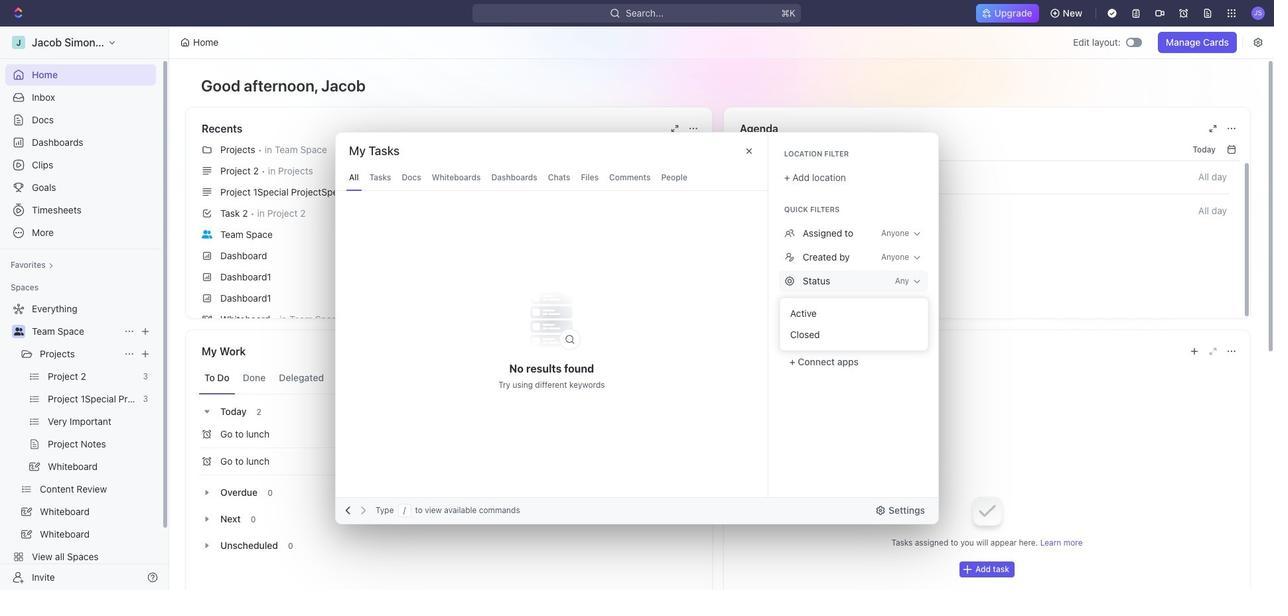 Task type: locate. For each thing, give the bounding box(es) containing it.
0 horizontal spatial user group image
[[14, 328, 24, 336]]

e83zz image
[[784, 300, 795, 311]]

qdq9q image
[[784, 228, 795, 239], [784, 252, 795, 263], [784, 276, 795, 287]]

tree inside sidebar navigation
[[5, 299, 156, 591]]

3 qdq9q image from the top
[[784, 276, 795, 287]]

1 vertical spatial user group image
[[14, 328, 24, 336]]

0 vertical spatial qdq9q image
[[784, 228, 795, 239]]

1 horizontal spatial user group image
[[202, 230, 212, 239]]

tab list
[[199, 362, 699, 395]]

2 vertical spatial qdq9q image
[[784, 276, 795, 287]]

user group image
[[202, 230, 212, 239], [14, 328, 24, 336]]

1 vertical spatial qdq9q image
[[784, 252, 795, 263]]

tree
[[5, 299, 156, 591]]



Task type: describe. For each thing, give the bounding box(es) containing it.
sidebar navigation
[[0, 27, 169, 591]]

0 vertical spatial user group image
[[202, 230, 212, 239]]

user group image inside tree
[[14, 328, 24, 336]]

2 qdq9q image from the top
[[784, 252, 795, 263]]

Search or run a command… text field
[[349, 143, 449, 159]]

1 qdq9q image from the top
[[784, 228, 795, 239]]



Task type: vqa. For each thing, say whether or not it's contained in the screenshot.
Client corresponding to Client 1 Project B Scope of Work
no



